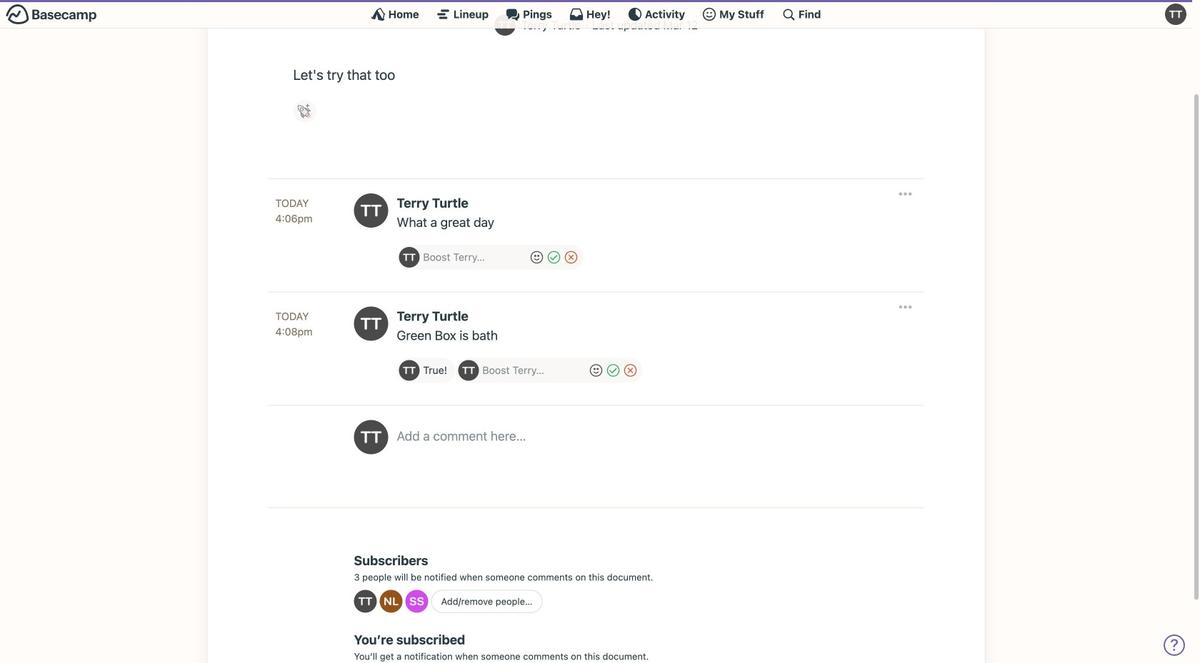 Task type: locate. For each thing, give the bounding box(es) containing it.
switch accounts image
[[6, 4, 97, 26]]

keyboard shortcut: ⌘ + / image
[[782, 7, 796, 21]]

add a boost element
[[399, 247, 527, 268], [458, 361, 586, 381]]

main element
[[0, 0, 1193, 29]]

0 vertical spatial today element
[[276, 196, 309, 211]]

today element up 4:06pm element
[[276, 196, 309, 211]]

1 vertical spatial add a boost element
[[458, 361, 586, 381]]

1 vertical spatial boost terry… text field
[[483, 361, 586, 381]]

1 horizontal spatial submit submit
[[604, 363, 624, 379]]

natalie lubich image
[[380, 591, 403, 614]]

add a boost element for the middle terry turtle icon submit submit
[[458, 361, 586, 381]]

0 vertical spatial boost terry… text field
[[423, 247, 527, 268]]

2 horizontal spatial terry turtle image
[[1166, 4, 1187, 25]]

1 vertical spatial terry turtle image
[[399, 247, 420, 268]]

0 horizontal spatial submit submit
[[544, 249, 564, 266]]

4:06pm element
[[276, 213, 313, 225]]

today element
[[276, 196, 309, 211], [276, 309, 309, 325]]

1 vertical spatial submit submit
[[604, 363, 624, 379]]

terry turtle image
[[495, 14, 516, 36], [354, 194, 388, 228], [354, 307, 388, 341], [399, 361, 420, 381], [354, 420, 388, 455], [354, 591, 377, 614]]

terry turtle image inside main element
[[1166, 4, 1187, 25]]

2 today element from the top
[[276, 309, 309, 325]]

submit submit for the left terry turtle icon
[[544, 249, 564, 266]]

Boost Terry… text field
[[423, 247, 527, 268], [483, 361, 586, 381]]

today element for 4:08pm element
[[276, 309, 309, 325]]

0 vertical spatial terry turtle image
[[1166, 4, 1187, 25]]

terry turtle image
[[1166, 4, 1187, 25], [399, 247, 420, 268], [458, 361, 479, 381]]

2 vertical spatial terry turtle image
[[458, 361, 479, 381]]

today element up 4:08pm element
[[276, 309, 309, 325]]

Submit submit
[[544, 249, 564, 266], [604, 363, 624, 379]]

0 vertical spatial submit submit
[[544, 249, 564, 266]]

boost terry… text field for the middle terry turtle icon submit submit the add a boost element
[[483, 361, 586, 381]]

0 vertical spatial add a boost element
[[399, 247, 527, 268]]

1 today element from the top
[[276, 196, 309, 211]]

1 vertical spatial today element
[[276, 309, 309, 325]]



Task type: describe. For each thing, give the bounding box(es) containing it.
terry t. boosted the comment with 'true!' element
[[397, 359, 455, 383]]

today element for 4:06pm element
[[276, 196, 309, 211]]

mar 12 element
[[664, 19, 698, 31]]

boost terry… text field for the add a boost element for submit submit corresponding to the left terry turtle icon
[[423, 247, 527, 268]]

add a boost element for submit submit corresponding to the left terry turtle icon
[[399, 247, 527, 268]]

4:08pm element
[[276, 326, 313, 338]]

terry turtle image inside terry t. boosted the comment with 'true!' element
[[399, 361, 420, 381]]

1 horizontal spatial terry turtle image
[[458, 361, 479, 381]]

0 horizontal spatial terry turtle image
[[399, 247, 420, 268]]

sarah silvers image
[[406, 591, 428, 614]]

submit submit for the middle terry turtle icon
[[604, 363, 624, 379]]



Task type: vqa. For each thing, say whether or not it's contained in the screenshot.
1st today element
yes



